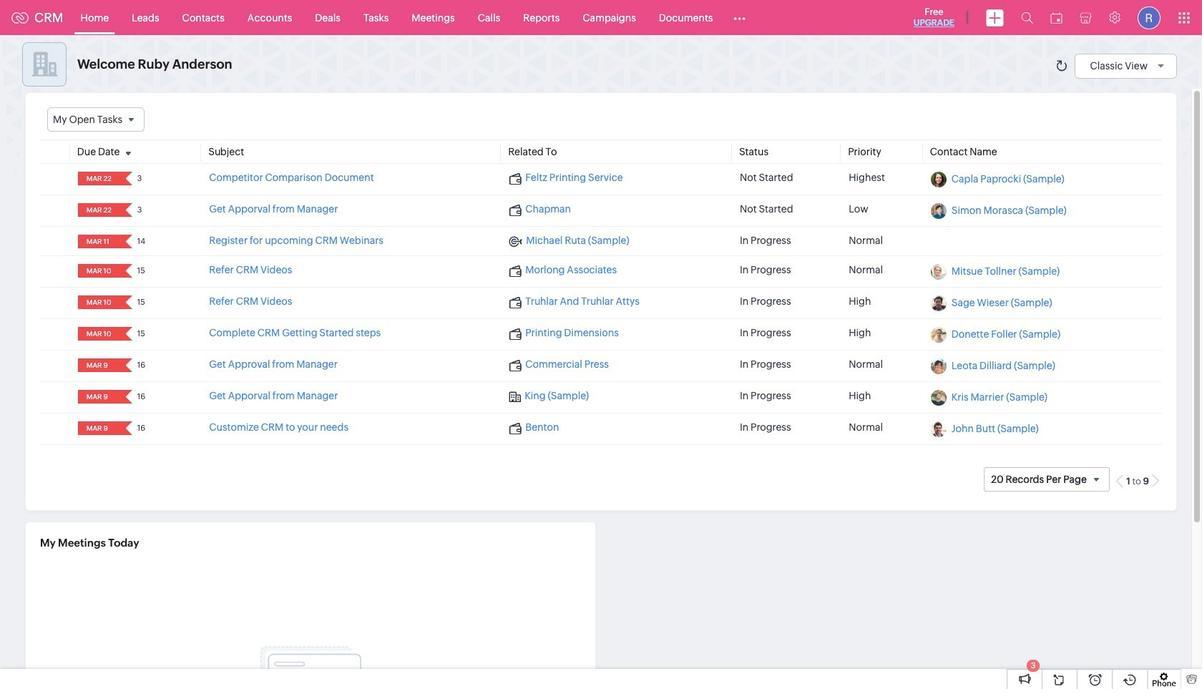 Task type: vqa. For each thing, say whether or not it's contained in the screenshot.
CALENDAR icon
yes



Task type: describe. For each thing, give the bounding box(es) containing it.
calendar image
[[1050, 12, 1063, 23]]

search element
[[1013, 0, 1042, 35]]

profile image
[[1138, 6, 1161, 29]]

search image
[[1021, 11, 1033, 24]]



Task type: locate. For each thing, give the bounding box(es) containing it.
Other Modules field
[[724, 6, 755, 29]]

create menu element
[[977, 0, 1013, 35]]

logo image
[[11, 12, 29, 23]]

create menu image
[[986, 9, 1004, 26]]

profile element
[[1129, 0, 1169, 35]]

None field
[[47, 107, 145, 132], [82, 172, 116, 185], [82, 203, 116, 217], [82, 235, 116, 248], [82, 264, 116, 278], [82, 296, 116, 309], [82, 327, 116, 341], [82, 359, 116, 372], [82, 390, 116, 404], [82, 422, 116, 435], [47, 107, 145, 132], [82, 172, 116, 185], [82, 203, 116, 217], [82, 235, 116, 248], [82, 264, 116, 278], [82, 296, 116, 309], [82, 327, 116, 341], [82, 359, 116, 372], [82, 390, 116, 404], [82, 422, 116, 435]]



